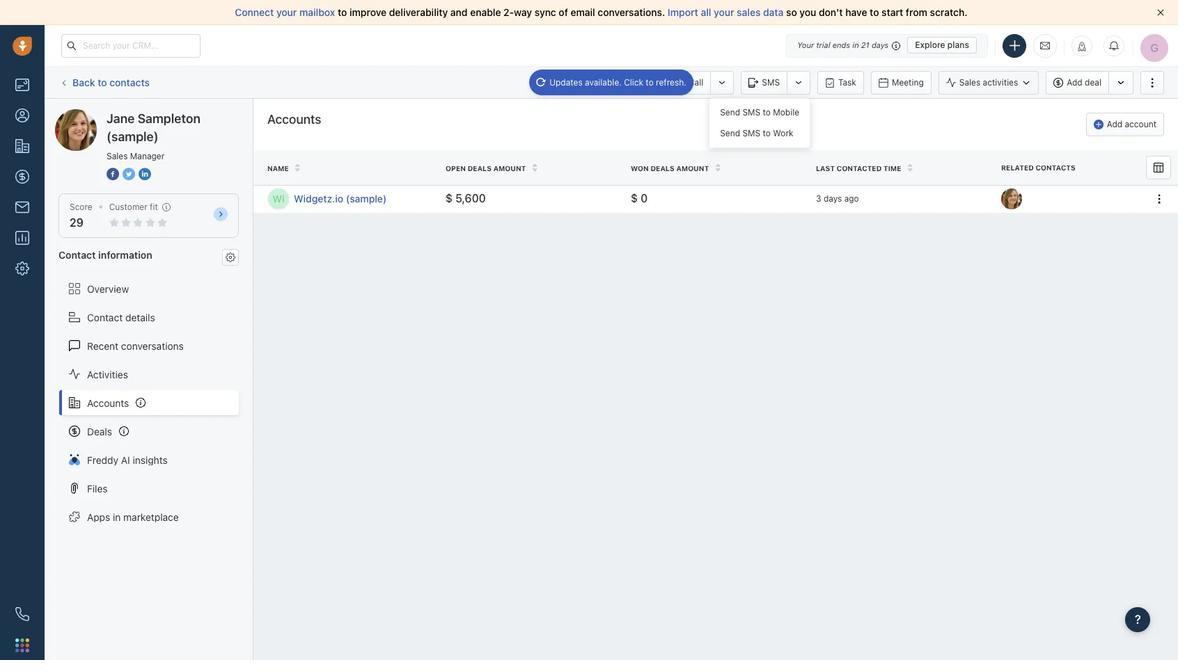 Task type: describe. For each thing, give the bounding box(es) containing it.
improve
[[350, 6, 387, 18]]

activities
[[87, 369, 128, 381]]

from
[[906, 6, 928, 18]]

29 button
[[70, 217, 84, 229]]

0
[[641, 193, 648, 205]]

trial
[[817, 40, 831, 49]]

recent
[[87, 340, 118, 352]]

updates
[[550, 77, 583, 87]]

2 your from the left
[[714, 6, 734, 18]]

data
[[763, 6, 784, 18]]

mobile
[[773, 107, 800, 118]]

0 vertical spatial accounts
[[267, 112, 321, 127]]

email
[[632, 77, 653, 87]]

details
[[125, 312, 155, 324]]

1 vertical spatial contacts
[[1036, 164, 1076, 172]]

amount for won deals amount
[[677, 164, 709, 173]]

to left mobile
[[763, 107, 771, 118]]

0 horizontal spatial in
[[113, 512, 121, 523]]

send for send sms to work
[[720, 128, 740, 139]]

sms for mobile
[[743, 107, 761, 118]]

explore plans link
[[908, 37, 977, 54]]

explore plans
[[915, 40, 970, 50]]

email button
[[611, 71, 661, 94]]

jane sampleton (sample) sales manager
[[107, 111, 201, 162]]

back to contacts link
[[59, 72, 150, 93]]

to left work
[[763, 128, 771, 139]]

(sample) inside 'link'
[[346, 193, 387, 205]]

what's new image
[[1077, 41, 1087, 51]]

add account
[[1107, 119, 1157, 130]]

3 days ago
[[816, 194, 859, 204]]

files
[[87, 483, 108, 495]]

apps in marketplace
[[87, 512, 179, 523]]

(sample) for jane sampleton (sample) sales manager
[[107, 130, 159, 144]]

jane sampleton (sample)
[[83, 109, 197, 120]]

refresh.
[[656, 77, 687, 87]]

widgetz.io
[[294, 193, 343, 205]]

to left start
[[870, 6, 879, 18]]

mng settings image
[[226, 253, 235, 262]]

have
[[846, 6, 867, 18]]

task button
[[818, 71, 864, 94]]

score
[[70, 202, 92, 212]]

freddy ai insights
[[87, 454, 168, 466]]

send for send sms to mobile
[[720, 107, 740, 118]]

ends
[[833, 40, 851, 49]]

3
[[816, 194, 822, 204]]

sampleton for jane sampleton (sample) sales manager
[[138, 111, 201, 126]]

conversations
[[121, 340, 184, 352]]

add for add deal
[[1067, 77, 1083, 88]]

sales activities
[[960, 77, 1018, 88]]

last
[[816, 164, 835, 173]]

work
[[773, 128, 794, 139]]

to right click
[[646, 77, 654, 87]]

connect your mailbox link
[[235, 6, 338, 18]]

sampleton for jane sampleton (sample)
[[107, 109, 155, 120]]

contacted
[[837, 164, 882, 173]]

explore
[[915, 40, 946, 50]]

available.
[[585, 77, 622, 87]]

click
[[624, 77, 644, 87]]

$ 5,600
[[446, 193, 486, 205]]

recent conversations
[[87, 340, 184, 352]]

score 29
[[70, 202, 92, 229]]

plans
[[948, 40, 970, 50]]

send email image
[[1041, 40, 1050, 51]]

to right mailbox
[[338, 6, 347, 18]]

2-
[[504, 6, 514, 18]]

call link
[[668, 71, 711, 94]]

widgetz.io (sample)
[[294, 193, 387, 205]]

ai
[[121, 454, 130, 466]]

marketplace
[[123, 512, 179, 523]]

add deal button
[[1046, 71, 1109, 94]]

conversations.
[[598, 6, 665, 18]]

add deal
[[1067, 77, 1102, 88]]

of
[[559, 6, 568, 18]]

sync
[[535, 6, 556, 18]]

all
[[701, 6, 711, 18]]

sms for work
[[743, 128, 761, 139]]

contact details
[[87, 312, 155, 324]]

sms inside sms button
[[762, 77, 780, 87]]

back to contacts
[[72, 76, 150, 88]]

updates available. click to refresh.
[[550, 77, 687, 87]]



Task type: vqa. For each thing, say whether or not it's contained in the screenshot.
ADD EMAIL REMINDER 'button'
no



Task type: locate. For each thing, give the bounding box(es) containing it.
0 horizontal spatial days
[[824, 194, 842, 204]]

overview
[[87, 283, 129, 295]]

2 amount from the left
[[677, 164, 709, 173]]

don't
[[819, 6, 843, 18]]

1 horizontal spatial your
[[714, 6, 734, 18]]

jane
[[83, 109, 104, 120], [107, 111, 135, 126]]

jane inside jane sampleton (sample) sales manager
[[107, 111, 135, 126]]

$ for $ 5,600
[[446, 193, 453, 205]]

1 your from the left
[[276, 6, 297, 18]]

your trial ends in 21 days
[[798, 40, 889, 49]]

1 amount from the left
[[494, 164, 526, 173]]

1 vertical spatial sms
[[743, 107, 761, 118]]

import
[[668, 6, 698, 18]]

freddy
[[87, 454, 118, 466]]

sales
[[737, 6, 761, 18]]

$ 0
[[631, 193, 648, 205]]

2 vertical spatial sms
[[743, 128, 761, 139]]

jane down the back
[[83, 109, 104, 120]]

to
[[338, 6, 347, 18], [870, 6, 879, 18], [98, 76, 107, 88], [646, 77, 654, 87], [763, 107, 771, 118], [763, 128, 771, 139]]

send up send sms to work
[[720, 107, 740, 118]]

sms up send sms to work
[[743, 107, 761, 118]]

sms down send sms to mobile
[[743, 128, 761, 139]]

sales up facebook circled image
[[107, 151, 128, 162]]

updates available. click to refresh. link
[[529, 69, 694, 95]]

deals for won
[[651, 164, 675, 173]]

0 vertical spatial sms
[[762, 77, 780, 87]]

0 vertical spatial in
[[853, 40, 859, 49]]

contacts
[[110, 76, 150, 88], [1036, 164, 1076, 172]]

in
[[853, 40, 859, 49], [113, 512, 121, 523]]

0 horizontal spatial jane
[[83, 109, 104, 120]]

won deals amount
[[631, 164, 709, 173]]

1 horizontal spatial in
[[853, 40, 859, 49]]

1 vertical spatial accounts
[[87, 397, 129, 409]]

related contacts
[[1002, 164, 1076, 172]]

time
[[884, 164, 902, 173]]

sampleton inside jane sampleton (sample) sales manager
[[138, 111, 201, 126]]

(sample) up manager
[[158, 109, 197, 120]]

accounts up name
[[267, 112, 321, 127]]

0 horizontal spatial $
[[446, 193, 453, 205]]

ago
[[845, 194, 859, 204]]

last contacted time
[[816, 164, 902, 173]]

twitter circled image
[[123, 167, 135, 182]]

sms
[[762, 77, 780, 87], [743, 107, 761, 118], [743, 128, 761, 139]]

$ left 5,600
[[446, 193, 453, 205]]

meeting
[[892, 77, 924, 87]]

your left mailbox
[[276, 6, 297, 18]]

in left 21
[[853, 40, 859, 49]]

contact down 29
[[59, 250, 96, 261]]

facebook circled image
[[107, 167, 119, 182]]

name
[[267, 164, 289, 173]]

deals for open
[[468, 164, 492, 173]]

apps
[[87, 512, 110, 523]]

0 horizontal spatial add
[[1067, 77, 1083, 88]]

jane for jane sampleton (sample) sales manager
[[107, 111, 135, 126]]

1 horizontal spatial days
[[872, 40, 889, 49]]

deliverability
[[389, 6, 448, 18]]

1 horizontal spatial amount
[[677, 164, 709, 173]]

sales
[[960, 77, 981, 88], [107, 151, 128, 162]]

0 vertical spatial (sample)
[[158, 109, 197, 120]]

1 $ from the left
[[446, 193, 453, 205]]

fit
[[150, 202, 158, 212]]

0 horizontal spatial deals
[[468, 164, 492, 173]]

connect
[[235, 6, 274, 18]]

1 horizontal spatial jane
[[107, 111, 135, 126]]

1 vertical spatial contact
[[87, 312, 123, 324]]

2 $ from the left
[[631, 193, 638, 205]]

0 horizontal spatial contacts
[[110, 76, 150, 88]]

1 horizontal spatial accounts
[[267, 112, 321, 127]]

jane down back to contacts
[[107, 111, 135, 126]]

jane for jane sampleton (sample)
[[83, 109, 104, 120]]

1 deals from the left
[[468, 164, 492, 173]]

insights
[[133, 454, 168, 466]]

0 vertical spatial days
[[872, 40, 889, 49]]

open deals amount
[[446, 164, 526, 173]]

enable
[[470, 6, 501, 18]]

sms button
[[741, 71, 787, 94]]

amount right open
[[494, 164, 526, 173]]

linkedin circled image
[[139, 167, 151, 182]]

back
[[72, 76, 95, 88]]

your
[[276, 6, 297, 18], [714, 6, 734, 18]]

mailbox
[[300, 6, 335, 18]]

email
[[571, 6, 595, 18]]

$ left 0
[[631, 193, 638, 205]]

accounts down activities
[[87, 397, 129, 409]]

account
[[1125, 119, 1157, 130]]

2 deals from the left
[[651, 164, 675, 173]]

(sample) inside jane sampleton (sample) sales manager
[[107, 130, 159, 144]]

deals right "won"
[[651, 164, 675, 173]]

accounts
[[267, 112, 321, 127], [87, 397, 129, 409]]

scratch.
[[930, 6, 968, 18]]

contact for contact details
[[87, 312, 123, 324]]

won
[[631, 164, 649, 173]]

contacts right related
[[1036, 164, 1076, 172]]

activities
[[983, 77, 1018, 88]]

connect your mailbox to improve deliverability and enable 2-way sync of email conversations. import all your sales data so you don't have to start from scratch.
[[235, 6, 968, 18]]

close image
[[1158, 9, 1165, 16]]

sms up send sms to mobile
[[762, 77, 780, 87]]

sampleton up manager
[[138, 111, 201, 126]]

$
[[446, 193, 453, 205], [631, 193, 638, 205]]

(sample) for jane sampleton (sample)
[[158, 109, 197, 120]]

29
[[70, 217, 84, 229]]

0 vertical spatial sales
[[960, 77, 981, 88]]

to right the back
[[98, 76, 107, 88]]

1 horizontal spatial add
[[1107, 119, 1123, 130]]

add left account at the top right of the page
[[1107, 119, 1123, 130]]

(sample)
[[158, 109, 197, 120], [107, 130, 159, 144], [346, 193, 387, 205]]

your right all
[[714, 6, 734, 18]]

0 horizontal spatial amount
[[494, 164, 526, 173]]

add for add account
[[1107, 119, 1123, 130]]

customer fit
[[109, 202, 158, 212]]

deal
[[1085, 77, 1102, 88]]

add account button
[[1086, 113, 1165, 137]]

(sample) right widgetz.io
[[346, 193, 387, 205]]

0 horizontal spatial your
[[276, 6, 297, 18]]

0 horizontal spatial sales
[[107, 151, 128, 162]]

information
[[98, 250, 152, 261]]

1 send from the top
[[720, 107, 740, 118]]

Search your CRM... text field
[[61, 34, 201, 57]]

add left deal
[[1067, 77, 1083, 88]]

1 vertical spatial (sample)
[[107, 130, 159, 144]]

contact
[[59, 250, 96, 261], [87, 312, 123, 324]]

send sms to mobile
[[720, 107, 800, 118]]

freshworks switcher image
[[15, 639, 29, 653]]

days right 3
[[824, 194, 842, 204]]

call button
[[668, 71, 711, 94]]

0 vertical spatial add
[[1067, 77, 1083, 88]]

deals
[[468, 164, 492, 173], [651, 164, 675, 173]]

in right apps
[[113, 512, 121, 523]]

deals
[[87, 426, 112, 438]]

you
[[800, 6, 817, 18]]

0 horizontal spatial accounts
[[87, 397, 129, 409]]

call
[[689, 77, 704, 87]]

sales activities button
[[939, 71, 1046, 94], [939, 71, 1039, 94]]

add
[[1067, 77, 1083, 88], [1107, 119, 1123, 130]]

1 vertical spatial send
[[720, 128, 740, 139]]

phone element
[[8, 601, 36, 629]]

contact for contact information
[[59, 250, 96, 261]]

1 horizontal spatial sales
[[960, 77, 981, 88]]

amount right "won"
[[677, 164, 709, 173]]

send
[[720, 107, 740, 118], [720, 128, 740, 139]]

(sample) down jane sampleton (sample)
[[107, 130, 159, 144]]

0 vertical spatial contacts
[[110, 76, 150, 88]]

1 vertical spatial in
[[113, 512, 121, 523]]

wi
[[273, 193, 285, 205]]

days
[[872, 40, 889, 49], [824, 194, 842, 204]]

sales left activities
[[960, 77, 981, 88]]

send down send sms to mobile
[[720, 128, 740, 139]]

2 send from the top
[[720, 128, 740, 139]]

wi button
[[267, 188, 290, 211]]

phone image
[[15, 608, 29, 622]]

1 horizontal spatial contacts
[[1036, 164, 1076, 172]]

way
[[514, 6, 532, 18]]

manager
[[130, 151, 165, 162]]

1 vertical spatial sales
[[107, 151, 128, 162]]

amount for open deals amount
[[494, 164, 526, 173]]

open
[[446, 164, 466, 173]]

sampleton down back to contacts
[[107, 109, 155, 120]]

widgetz.io (sample) link
[[294, 192, 432, 206]]

21
[[861, 40, 870, 49]]

so
[[786, 6, 797, 18]]

related
[[1002, 164, 1034, 172]]

5,600
[[456, 193, 486, 205]]

0 vertical spatial send
[[720, 107, 740, 118]]

days right 21
[[872, 40, 889, 49]]

contact information
[[59, 250, 152, 261]]

meeting button
[[871, 71, 932, 94]]

import all your sales data link
[[668, 6, 786, 18]]

2 vertical spatial (sample)
[[346, 193, 387, 205]]

0 vertical spatial contact
[[59, 250, 96, 261]]

deals right open
[[468, 164, 492, 173]]

contacts up jane sampleton (sample)
[[110, 76, 150, 88]]

customer
[[109, 202, 147, 212]]

sales inside jane sampleton (sample) sales manager
[[107, 151, 128, 162]]

1 vertical spatial add
[[1107, 119, 1123, 130]]

task
[[839, 77, 857, 87]]

contact up 'recent' at the bottom of the page
[[87, 312, 123, 324]]

1 horizontal spatial $
[[631, 193, 638, 205]]

1 horizontal spatial deals
[[651, 164, 675, 173]]

1 vertical spatial days
[[824, 194, 842, 204]]

$ for $ 0
[[631, 193, 638, 205]]



